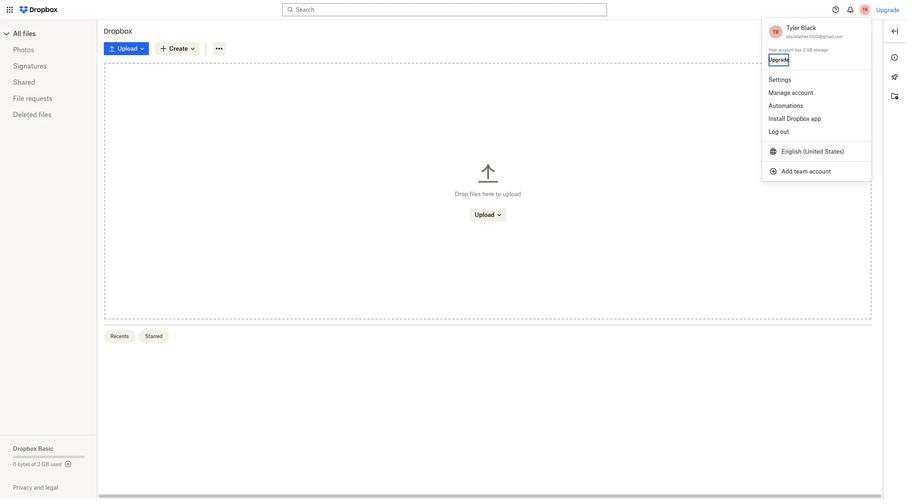 Task type: vqa. For each thing, say whether or not it's contained in the screenshot.
top up
no



Task type: describe. For each thing, give the bounding box(es) containing it.
add team account link
[[763, 165, 872, 178]]

2 for of
[[37, 462, 40, 468]]

get more space image
[[63, 460, 73, 470]]

automations
[[769, 102, 804, 109]]

upload
[[503, 191, 521, 198]]

1 vertical spatial upgrade
[[769, 57, 790, 63]]

privacy and legal link
[[13, 485, 97, 492]]

all
[[13, 30, 21, 38]]

open pinned items image
[[891, 72, 900, 82]]

only you have access
[[818, 43, 868, 49]]

used
[[50, 462, 62, 468]]

manage
[[769, 89, 791, 96]]

add team account
[[782, 168, 832, 175]]

account menu image
[[859, 3, 872, 16]]

2 horizontal spatial dropbox
[[787, 115, 810, 122]]

your account has 2 gb storage
[[769, 48, 829, 52]]

legal
[[45, 485, 58, 492]]

bytes
[[18, 462, 30, 468]]

basic
[[38, 446, 53, 453]]

signatures link
[[13, 58, 84, 74]]

file requests link
[[13, 91, 84, 107]]

dropbox for dropbox
[[104, 27, 132, 35]]

your
[[769, 48, 778, 52]]

upgrade button
[[769, 57, 790, 63]]

you
[[831, 43, 839, 49]]

automations link
[[763, 99, 872, 112]]

install dropbox app
[[769, 115, 822, 122]]

file
[[13, 95, 24, 103]]

all files
[[13, 30, 36, 38]]

add
[[782, 168, 793, 175]]

requests
[[26, 95, 52, 103]]

recents button
[[104, 330, 135, 343]]

and
[[34, 485, 44, 492]]

tb
[[773, 29, 779, 35]]

recents
[[110, 334, 129, 340]]

dropbox basic
[[13, 446, 53, 453]]

english
[[782, 148, 802, 155]]

files for drop
[[470, 191, 481, 198]]

black
[[802, 24, 817, 31]]

2 for has
[[803, 48, 806, 52]]

open details pane image
[[891, 26, 900, 36]]

gb for used
[[42, 462, 49, 468]]

access
[[852, 43, 868, 49]]

log out
[[769, 128, 790, 135]]



Task type: locate. For each thing, give the bounding box(es) containing it.
account right team
[[810, 168, 832, 175]]

deleted
[[13, 111, 37, 119]]

account for your
[[779, 48, 794, 52]]

dropbox for dropbox basic
[[13, 446, 37, 453]]

1 vertical spatial files
[[39, 111, 52, 119]]

log out link
[[763, 125, 872, 138]]

(united
[[804, 148, 824, 155]]

privacy
[[13, 485, 32, 492]]

manage account link
[[763, 86, 872, 99]]

states)
[[825, 148, 845, 155]]

starred
[[145, 334, 163, 340]]

0
[[13, 462, 16, 468]]

global header element
[[0, 0, 907, 20]]

settings
[[769, 76, 792, 83]]

english (united states) menu item
[[763, 145, 872, 158]]

gb left used
[[42, 462, 49, 468]]

0 horizontal spatial upgrade
[[769, 57, 790, 63]]

dropbox
[[104, 27, 132, 35], [787, 115, 810, 122], [13, 446, 37, 453]]

tyler black blacklashes1000@gmail.com
[[787, 24, 844, 39]]

1 vertical spatial gb
[[42, 462, 49, 468]]

tb button
[[769, 24, 784, 40]]

gb right has
[[807, 48, 813, 52]]

files left here
[[470, 191, 481, 198]]

upgrade down your
[[769, 57, 790, 63]]

tyler
[[787, 24, 800, 31]]

blacklashes1000@gmail.com
[[787, 34, 844, 39]]

0 vertical spatial gb
[[807, 48, 813, 52]]

gb for storage
[[807, 48, 813, 52]]

0 horizontal spatial files
[[23, 30, 36, 38]]

photos
[[13, 46, 34, 54]]

privacy and legal
[[13, 485, 58, 492]]

0 vertical spatial dropbox
[[104, 27, 132, 35]]

photos link
[[13, 42, 84, 58]]

1 vertical spatial account
[[792, 89, 814, 96]]

2 right has
[[803, 48, 806, 52]]

storage
[[814, 48, 829, 52]]

files down file requests 'link'
[[39, 111, 52, 119]]

drop files here to upload
[[455, 191, 521, 198]]

account down settings link
[[792, 89, 814, 96]]

files for deleted
[[39, 111, 52, 119]]

open information panel image
[[891, 53, 900, 63]]

signatures
[[13, 62, 47, 70]]

manage account
[[769, 89, 814, 96]]

0 bytes of 2 gb used
[[13, 462, 62, 468]]

team
[[795, 168, 808, 175]]

deleted files
[[13, 111, 52, 119]]

1 vertical spatial dropbox
[[787, 115, 810, 122]]

gb
[[807, 48, 813, 52], [42, 462, 49, 468]]

account
[[779, 48, 794, 52], [792, 89, 814, 96], [810, 168, 832, 175]]

0 horizontal spatial gb
[[42, 462, 49, 468]]

upgrade
[[877, 6, 900, 13], [769, 57, 790, 63]]

upgrade link
[[877, 6, 900, 13]]

english (united states)
[[782, 148, 845, 155]]

files
[[23, 30, 36, 38], [39, 111, 52, 119], [470, 191, 481, 198]]

0 vertical spatial 2
[[803, 48, 806, 52]]

settings link
[[763, 73, 872, 86]]

file requests
[[13, 95, 52, 103]]

deleted files link
[[13, 107, 84, 123]]

starred button
[[139, 330, 169, 343]]

2 vertical spatial account
[[810, 168, 832, 175]]

2
[[803, 48, 806, 52], [37, 462, 40, 468]]

2 vertical spatial dropbox
[[13, 446, 37, 453]]

1 horizontal spatial 2
[[803, 48, 806, 52]]

1 horizontal spatial files
[[39, 111, 52, 119]]

0 vertical spatial account
[[779, 48, 794, 52]]

choose a language: image
[[769, 147, 779, 157]]

files inside 'link'
[[23, 30, 36, 38]]

2 horizontal spatial files
[[470, 191, 481, 198]]

2 right of
[[37, 462, 40, 468]]

upgrade inside the global header element
[[877, 6, 900, 13]]

install
[[769, 115, 786, 122]]

account left has
[[779, 48, 794, 52]]

dropbox logo - go to the homepage image
[[16, 3, 61, 16]]

1 horizontal spatial gb
[[807, 48, 813, 52]]

1 horizontal spatial dropbox
[[104, 27, 132, 35]]

here
[[483, 191, 495, 198]]

all files link
[[13, 27, 97, 40]]

to
[[496, 191, 501, 198]]

only
[[818, 43, 829, 49]]

has
[[795, 48, 802, 52]]

app
[[812, 115, 822, 122]]

out
[[781, 128, 790, 135]]

files right all
[[23, 30, 36, 38]]

0 horizontal spatial 2
[[37, 462, 40, 468]]

1 horizontal spatial upgrade
[[877, 6, 900, 13]]

2 vertical spatial files
[[470, 191, 481, 198]]

log
[[769, 128, 779, 135]]

0 vertical spatial files
[[23, 30, 36, 38]]

files for all
[[23, 30, 36, 38]]

1 vertical spatial 2
[[37, 462, 40, 468]]

0 horizontal spatial dropbox
[[13, 446, 37, 453]]

shared
[[13, 78, 35, 86]]

0 vertical spatial upgrade
[[877, 6, 900, 13]]

have
[[840, 43, 851, 49]]

upgrade up open details pane "icon"
[[877, 6, 900, 13]]

of
[[31, 462, 36, 468]]

shared link
[[13, 74, 84, 91]]

account for manage
[[792, 89, 814, 96]]

drop
[[455, 191, 468, 198]]

open activity image
[[891, 92, 900, 102]]



